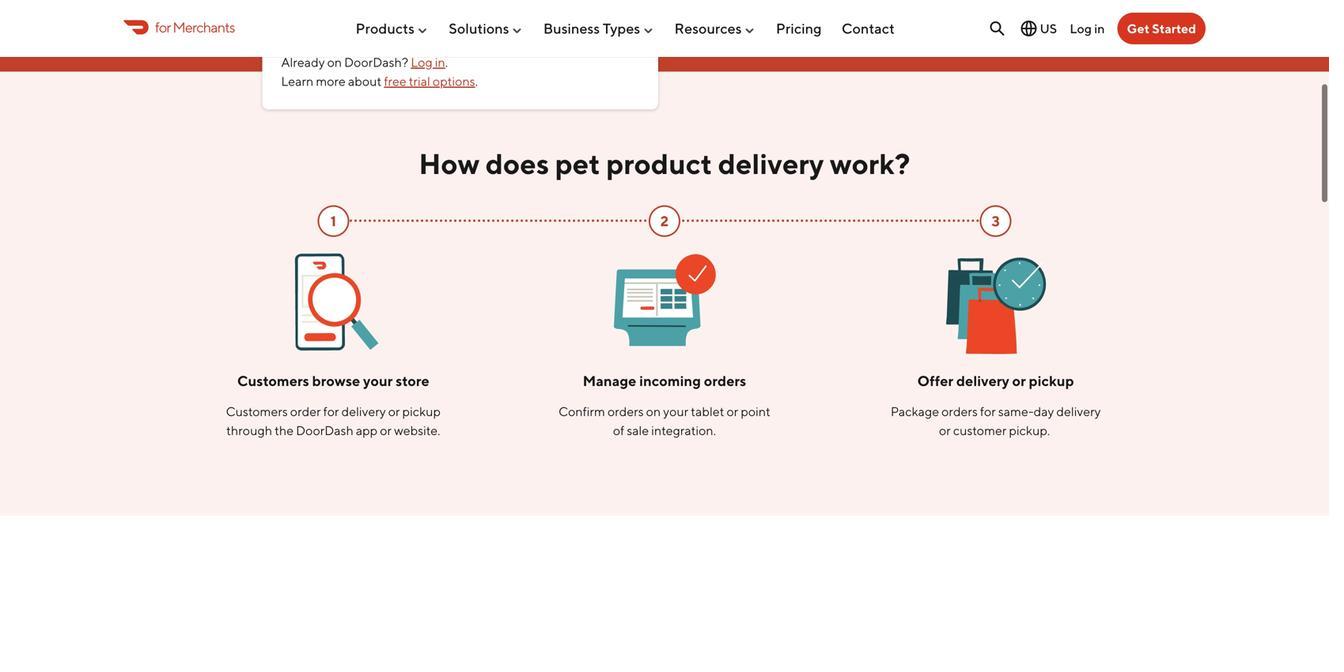 Task type: locate. For each thing, give the bounding box(es) containing it.
learn
[[281, 73, 314, 88]]

pickup up day
[[1029, 372, 1074, 389]]

log in link up "free trial options" link
[[411, 54, 445, 69]]

.
[[445, 54, 448, 69], [475, 73, 478, 88]]

sale
[[627, 423, 649, 438]]

1 horizontal spatial log in link
[[1070, 21, 1105, 36]]

1 horizontal spatial .
[[475, 73, 478, 88]]

2 horizontal spatial for
[[980, 404, 996, 419]]

for
[[155, 18, 171, 35], [323, 404, 339, 419], [980, 404, 996, 419]]

orders up tablet
[[704, 372, 746, 389]]

0 horizontal spatial orders
[[608, 404, 644, 419]]

already
[[281, 54, 325, 69]]

1 vertical spatial .
[[475, 73, 478, 88]]

tablet
[[691, 404, 724, 419]]

or left customer
[[939, 423, 951, 438]]

0 vertical spatial customers
[[237, 372, 309, 389]]

1
[[330, 213, 336, 230]]

0 horizontal spatial in
[[435, 54, 445, 69]]

customers browse your store
[[237, 372, 429, 389]]

your left store
[[363, 372, 393, 389]]

for up customer
[[980, 404, 996, 419]]

1 vertical spatial on
[[646, 404, 661, 419]]

log in link right us
[[1070, 21, 1105, 36]]

1 vertical spatial pickup
[[402, 404, 441, 419]]

log
[[1070, 21, 1092, 36], [411, 54, 433, 69]]

in up "free trial options" link
[[435, 54, 445, 69]]

started
[[588, 20, 630, 35]]

package orders for same-day delivery or customer pickup.
[[891, 404, 1101, 438]]

pickup.
[[1009, 423, 1050, 438]]

delivery inside customers order for delivery or pickup through the doordash app or website.
[[341, 404, 386, 419]]

log right us
[[1070, 21, 1092, 36]]

for inside package orders for same-day delivery or customer pickup.
[[980, 404, 996, 419]]

orders inside confirm orders on your tablet or point of sale integration.
[[608, 404, 644, 419]]

1 horizontal spatial in
[[1094, 21, 1105, 36]]

on
[[327, 54, 342, 69], [646, 404, 661, 419]]

customers
[[237, 372, 309, 389], [226, 404, 288, 419]]

0 vertical spatial log in link
[[1070, 21, 1105, 36]]

0 horizontal spatial .
[[445, 54, 448, 69]]

orders inside package orders for same-day delivery or customer pickup.
[[942, 404, 978, 419]]

contact
[[842, 20, 895, 37]]

log inside 'already on doordash? log in . learn more about free trial options .'
[[411, 54, 433, 69]]

for left merchants on the left
[[155, 18, 171, 35]]

for inside customers order for delivery or pickup through the doordash app or website.
[[323, 404, 339, 419]]

solutions link
[[449, 14, 523, 43]]

in right us
[[1094, 21, 1105, 36]]

on up the more
[[327, 54, 342, 69]]

1 horizontal spatial for
[[323, 404, 339, 419]]

confirm orders on your tablet or point of sale integration.
[[559, 404, 770, 438]]

globe line image
[[1019, 19, 1038, 38]]

delivery
[[718, 147, 824, 180], [956, 372, 1009, 389], [341, 404, 386, 419], [1056, 404, 1101, 419]]

package
[[891, 404, 939, 419]]

. down solutions
[[475, 73, 478, 88]]

0 horizontal spatial on
[[327, 54, 342, 69]]

started
[[1152, 21, 1196, 36]]

1 vertical spatial in
[[435, 54, 445, 69]]

0 vertical spatial on
[[327, 54, 342, 69]]

through
[[226, 423, 272, 438]]

how
[[419, 147, 480, 180]]

business
[[543, 20, 600, 37]]

browse
[[312, 372, 360, 389]]

log up trial
[[411, 54, 433, 69]]

for merchants
[[155, 18, 235, 35]]

2 horizontal spatial orders
[[942, 404, 978, 419]]

point
[[741, 404, 770, 419]]

orders
[[704, 372, 746, 389], [608, 404, 644, 419], [942, 404, 978, 419]]

get
[[562, 20, 585, 35], [1127, 21, 1150, 36]]

1 horizontal spatial your
[[663, 404, 688, 419]]

or right app
[[380, 423, 392, 438]]

0 vertical spatial log
[[1070, 21, 1092, 36]]

customers up through
[[226, 404, 288, 419]]

1 vertical spatial log in link
[[411, 54, 445, 69]]

resources link
[[674, 14, 756, 43]]

0 horizontal spatial your
[[363, 372, 393, 389]]

doordash
[[296, 423, 353, 438]]

1 vertical spatial log
[[411, 54, 433, 69]]

your
[[363, 372, 393, 389], [663, 404, 688, 419]]

. up options
[[445, 54, 448, 69]]

0 horizontal spatial pickup
[[402, 404, 441, 419]]

for inside for merchants link
[[155, 18, 171, 35]]

product
[[606, 147, 712, 180]]

orders up of
[[608, 404, 644, 419]]

0 horizontal spatial log in link
[[411, 54, 445, 69]]

1 horizontal spatial on
[[646, 404, 661, 419]]

your up integration.
[[663, 404, 688, 419]]

0 horizontal spatial for
[[155, 18, 171, 35]]

orders for offer delivery or pickup
[[942, 404, 978, 419]]

free trial options link
[[384, 73, 475, 88]]

products
[[356, 20, 414, 37]]

for up doordash
[[323, 404, 339, 419]]

or left point
[[727, 404, 738, 419]]

or up 'same-'
[[1012, 372, 1026, 389]]

integration.
[[651, 423, 716, 438]]

pickup up website.
[[402, 404, 441, 419]]

in
[[1094, 21, 1105, 36], [435, 54, 445, 69]]

1 horizontal spatial get
[[1127, 21, 1150, 36]]

does
[[486, 147, 549, 180]]

0 vertical spatial your
[[363, 372, 393, 389]]

0 vertical spatial .
[[445, 54, 448, 69]]

get started
[[1127, 21, 1196, 36]]

customers up order
[[237, 372, 309, 389]]

us
[[1040, 21, 1057, 36]]

pricing
[[776, 20, 822, 37]]

get for get started
[[1127, 21, 1150, 36]]

easy to use restaurant online ordering image
[[611, 250, 718, 357]]

in inside 'already on doordash? log in . learn more about free trial options .'
[[435, 54, 445, 69]]

on up sale at the left of the page
[[646, 404, 661, 419]]

0 horizontal spatial log
[[411, 54, 433, 69]]

customers inside customers order for delivery or pickup through the doordash app or website.
[[226, 404, 288, 419]]

log in link
[[1070, 21, 1105, 36], [411, 54, 445, 69]]

or
[[1012, 372, 1026, 389], [388, 404, 400, 419], [727, 404, 738, 419], [380, 423, 392, 438], [939, 423, 951, 438]]

1 horizontal spatial pickup
[[1029, 372, 1074, 389]]

1 vertical spatial customers
[[226, 404, 288, 419]]

pickup
[[1029, 372, 1074, 389], [402, 404, 441, 419]]

0 horizontal spatial get
[[562, 20, 585, 35]]

on inside 'already on doordash? log in . learn more about free trial options .'
[[327, 54, 342, 69]]

1 vertical spatial your
[[663, 404, 688, 419]]

get noticed image
[[280, 250, 387, 357]]

orders up customer
[[942, 404, 978, 419]]



Task type: describe. For each thing, give the bounding box(es) containing it.
solutions
[[449, 20, 509, 37]]

0 vertical spatial pickup
[[1029, 372, 1074, 389]]

offer delivery or pickup
[[917, 372, 1074, 389]]

1 horizontal spatial log
[[1070, 21, 1092, 36]]

already on doordash? log in . learn more about free trial options .
[[281, 54, 478, 88]]

1 horizontal spatial orders
[[704, 372, 746, 389]]

how does pet product delivery work?
[[419, 147, 910, 180]]

or up website.
[[388, 404, 400, 419]]

free
[[384, 73, 406, 88]]

order
[[290, 404, 321, 419]]

offer
[[917, 372, 953, 389]]

resources
[[674, 20, 742, 37]]

incoming
[[639, 372, 701, 389]]

more
[[316, 73, 346, 88]]

pickup inside customers order for delivery or pickup through the doordash app or website.
[[402, 404, 441, 419]]

on inside confirm orders on your tablet or point of sale integration.
[[646, 404, 661, 419]]

types
[[603, 20, 640, 37]]

delivery inside package orders for same-day delivery or customer pickup.
[[1056, 404, 1101, 419]]

get started button
[[1117, 13, 1206, 44]]

for for offer delivery or pickup
[[980, 404, 996, 419]]

or inside package orders for same-day delivery or customer pickup.
[[939, 423, 951, 438]]

or inside confirm orders on your tablet or point of sale integration.
[[727, 404, 738, 419]]

3
[[992, 213, 1000, 230]]

same-
[[998, 404, 1034, 419]]

multiple bags with clock image
[[942, 250, 1050, 357]]

options
[[433, 73, 475, 88]]

manage incoming orders
[[583, 372, 746, 389]]

products link
[[356, 14, 429, 43]]

day
[[1034, 404, 1054, 419]]

2
[[660, 213, 669, 230]]

0 vertical spatial in
[[1094, 21, 1105, 36]]

log in
[[1070, 21, 1105, 36]]

mx - pet stores - hero image
[[589, 0, 1067, 71]]

app
[[356, 423, 378, 438]]

customers for customers order for delivery or pickup through the doordash app or website.
[[226, 404, 288, 419]]

pricing link
[[776, 14, 822, 43]]

business types link
[[543, 14, 654, 43]]

the
[[275, 423, 294, 438]]

for for customers browse your store
[[323, 404, 339, 419]]

get started
[[562, 20, 630, 35]]

website.
[[394, 423, 440, 438]]

doordash?
[[344, 54, 408, 69]]

trial
[[409, 73, 430, 88]]

get started button
[[553, 11, 639, 43]]

customers for customers browse your store
[[237, 372, 309, 389]]

orders for manage incoming orders
[[608, 404, 644, 419]]

merchants
[[173, 18, 235, 35]]

of
[[613, 423, 624, 438]]

business types
[[543, 20, 640, 37]]

customers order for delivery or pickup through the doordash app or website.
[[226, 404, 441, 438]]

your inside confirm orders on your tablet or point of sale integration.
[[663, 404, 688, 419]]

contact link
[[842, 14, 895, 43]]

confirm
[[559, 404, 605, 419]]

work?
[[830, 147, 910, 180]]

manage
[[583, 372, 636, 389]]

get for get started
[[562, 20, 585, 35]]

about
[[348, 73, 382, 88]]

for merchants link
[[123, 16, 235, 38]]

customer
[[953, 423, 1007, 438]]

pet
[[555, 147, 600, 180]]

store
[[396, 372, 429, 389]]



Task type: vqa. For each thing, say whether or not it's contained in the screenshot.


